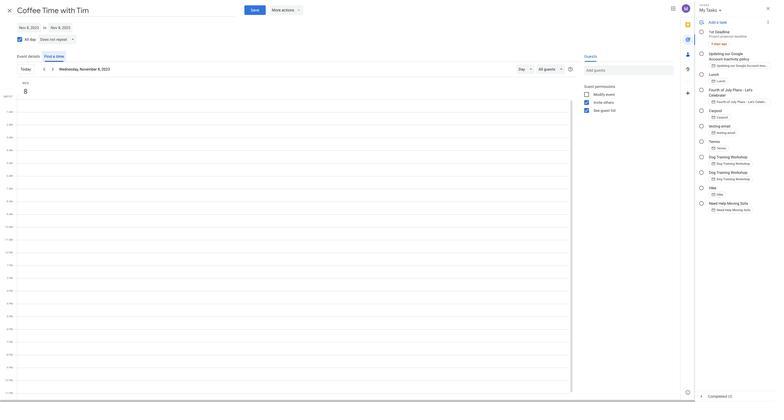 Task type: locate. For each thing, give the bounding box(es) containing it.
see guest list
[[594, 109, 616, 113]]

1 5 from the top
[[7, 162, 8, 165]]

8
[[23, 87, 27, 96], [7, 200, 8, 203], [7, 354, 8, 357]]

12 pm from the top
[[9, 392, 13, 395]]

save button
[[244, 5, 266, 15]]

11
[[5, 239, 8, 242], [5, 392, 8, 395]]

2 10 from the top
[[5, 380, 8, 383]]

7 pm from the top
[[9, 328, 13, 331]]

am for 11 am
[[9, 239, 13, 242]]

6 am from the top
[[9, 175, 13, 178]]

1 pm from the top
[[9, 252, 13, 254]]

9 pm from the top
[[9, 354, 13, 357]]

3 up 4 am
[[7, 136, 8, 139]]

1 vertical spatial 3
[[7, 290, 8, 293]]

4 down 3 am
[[7, 149, 8, 152]]

5
[[7, 162, 8, 165], [7, 316, 8, 318]]

3 am
[[7, 136, 13, 139]]

2 for 2 pm
[[7, 277, 8, 280]]

6 for 6 pm
[[7, 328, 8, 331]]

0 vertical spatial 9
[[7, 213, 8, 216]]

pm up 3 pm
[[9, 277, 13, 280]]

am down 4 am
[[9, 162, 13, 165]]

list
[[611, 109, 616, 113]]

10 am from the top
[[9, 226, 13, 229]]

11 down 10 pm
[[5, 392, 8, 395]]

am for 10 am
[[9, 226, 13, 229]]

4 am from the top
[[9, 149, 13, 152]]

12
[[5, 252, 8, 254]]

am up 4 am
[[9, 136, 13, 139]]

group
[[580, 83, 674, 115]]

8 am from the top
[[9, 200, 13, 203]]

0 vertical spatial 6
[[7, 175, 8, 178]]

0 vertical spatial 8
[[23, 87, 27, 96]]

4 for 4 am
[[7, 149, 8, 152]]

am
[[9, 111, 13, 114], [9, 124, 13, 126], [9, 136, 13, 139], [9, 149, 13, 152], [9, 162, 13, 165], [9, 175, 13, 178], [9, 188, 13, 190], [9, 200, 13, 203], [9, 213, 13, 216], [9, 226, 13, 229], [9, 239, 13, 242]]

1 10 from the top
[[5, 226, 8, 229]]

11 up 12
[[5, 239, 8, 242]]

8 up 9 pm
[[7, 354, 8, 357]]

9
[[7, 213, 8, 216], [7, 367, 8, 370]]

guest permissions
[[585, 85, 616, 89]]

pm up the "7 pm"
[[9, 328, 13, 331]]

10 pm from the top
[[9, 367, 13, 370]]

am up 9 am
[[9, 200, 13, 203]]

am for 7 am
[[9, 188, 13, 190]]

2 11 from the top
[[5, 392, 8, 395]]

11 pm from the top
[[9, 380, 13, 383]]

3 for 3 pm
[[7, 290, 8, 293]]

2 5 from the top
[[7, 316, 8, 318]]

pm up 2 pm
[[9, 264, 13, 267]]

save
[[251, 8, 259, 13]]

row
[[15, 99, 570, 403]]

3 pm
[[7, 290, 13, 293]]

5 for 5 pm
[[7, 316, 8, 318]]

8 down "wed"
[[23, 87, 27, 96]]

2 vertical spatial 8
[[7, 354, 8, 357]]

10 up the '11 am'
[[5, 226, 8, 229]]

6 am
[[7, 175, 13, 178]]

0 vertical spatial 7
[[7, 188, 8, 190]]

10 up 11 pm
[[5, 380, 8, 383]]

pm up 5 pm
[[9, 303, 13, 306]]

6 up 7 am at the left top of page
[[7, 175, 8, 178]]

1 7 from the top
[[7, 188, 8, 190]]

10 for 10 pm
[[5, 380, 8, 383]]

1 6 from the top
[[7, 175, 8, 178]]

pm down 9 pm
[[9, 380, 13, 383]]

2 2 from the top
[[7, 277, 8, 280]]

navigation toolbar
[[17, 62, 576, 77]]

pm right 12
[[9, 252, 13, 254]]

0 vertical spatial 10
[[5, 226, 8, 229]]

1 vertical spatial 10
[[5, 380, 8, 383]]

pm down 8 pm at the left bottom of page
[[9, 367, 13, 370]]

2 pm
[[7, 277, 13, 280]]

2 pm from the top
[[9, 264, 13, 267]]

5 am from the top
[[9, 162, 13, 165]]

5 am
[[7, 162, 13, 165]]

3 pm from the top
[[9, 277, 13, 280]]

today
[[21, 67, 31, 72]]

1 9 from the top
[[7, 213, 8, 216]]

0 vertical spatial 4
[[7, 149, 8, 152]]

10 pm
[[5, 380, 13, 383]]

invite others
[[594, 101, 615, 105]]

8 up 9 am
[[7, 200, 8, 203]]

pm
[[9, 252, 13, 254], [9, 264, 13, 267], [9, 277, 13, 280], [9, 290, 13, 293], [9, 303, 13, 306], [9, 316, 13, 318], [9, 328, 13, 331], [9, 341, 13, 344], [9, 354, 13, 357], [9, 367, 13, 370], [9, 380, 13, 383], [9, 392, 13, 395]]

4
[[7, 149, 8, 152], [7, 303, 8, 306]]

am down 8 am
[[9, 213, 13, 216]]

0 vertical spatial 3
[[7, 136, 8, 139]]

None field
[[38, 35, 79, 44], [517, 65, 537, 74], [537, 65, 568, 74], [38, 35, 79, 44], [517, 65, 537, 74], [537, 65, 568, 74]]

1 1 from the top
[[7, 111, 8, 114]]

wednesday,
[[59, 67, 79, 71]]

pm down 10 pm
[[9, 392, 13, 395]]

pm for 10 pm
[[9, 380, 13, 383]]

9 am from the top
[[9, 213, 13, 216]]

8 am
[[7, 200, 13, 203]]

5 down 4 am
[[7, 162, 8, 165]]

see
[[594, 109, 600, 113]]

am for 5 am
[[9, 162, 13, 165]]

pm for 2 pm
[[9, 277, 13, 280]]

1 3 from the top
[[7, 136, 8, 139]]

1 pm
[[7, 264, 13, 267]]

2
[[7, 124, 8, 126], [7, 277, 8, 280]]

1 vertical spatial 1
[[7, 264, 8, 267]]

pm down 2 pm
[[9, 290, 13, 293]]

9 up 10 am
[[7, 213, 8, 216]]

am up the 12 pm
[[9, 239, 13, 242]]

1 2 from the top
[[7, 124, 8, 126]]

4 am
[[7, 149, 13, 152]]

pm up 6 pm
[[9, 316, 13, 318]]

2 am from the top
[[9, 124, 13, 126]]

2 7 from the top
[[7, 341, 8, 344]]

6 for 6 am
[[7, 175, 8, 178]]

2 up 3 pm
[[7, 277, 8, 280]]

0 vertical spatial 5
[[7, 162, 8, 165]]

cell
[[17, 99, 570, 403]]

1 vertical spatial 7
[[7, 341, 8, 344]]

11 am from the top
[[9, 239, 13, 242]]

am up 2 am
[[9, 111, 13, 114]]

5 pm from the top
[[9, 303, 13, 306]]

tab list inside side panel 'section'
[[681, 17, 696, 386]]

1 4 from the top
[[7, 149, 8, 152]]

0 vertical spatial 11
[[5, 239, 8, 242]]

4 pm from the top
[[9, 290, 13, 293]]

1 am
[[7, 111, 13, 114]]

3 am from the top
[[9, 136, 13, 139]]

2 am
[[7, 124, 13, 126]]

pm for 6 pm
[[9, 328, 13, 331]]

1 vertical spatial 9
[[7, 367, 8, 370]]

8 pm from the top
[[9, 341, 13, 344]]

0 vertical spatial 1
[[7, 111, 8, 114]]

7 am from the top
[[9, 188, 13, 190]]

1 down 12
[[7, 264, 8, 267]]

End date text field
[[51, 25, 71, 31]]

7 down 6 am
[[7, 188, 8, 190]]

tab list
[[681, 17, 696, 386]]

7
[[7, 188, 8, 190], [7, 341, 8, 344]]

7 up 8 pm at the left bottom of page
[[7, 341, 8, 344]]

pm for 8 pm
[[9, 354, 13, 357]]

2 9 from the top
[[7, 367, 8, 370]]

1 vertical spatial 4
[[7, 303, 8, 306]]

am down 9 am
[[9, 226, 13, 229]]

Guests text field
[[587, 66, 672, 75]]

2 for 2 am
[[7, 124, 8, 126]]

more
[[272, 8, 281, 13]]

am down 6 am
[[9, 188, 13, 190]]

11 for 11 am
[[5, 239, 8, 242]]

1 up 2 am
[[7, 111, 8, 114]]

1 11 from the top
[[5, 239, 8, 242]]

0 vertical spatial 2
[[7, 124, 8, 126]]

1
[[7, 111, 8, 114], [7, 264, 8, 267]]

invite
[[594, 101, 603, 105]]

am for 1 am
[[9, 111, 13, 114]]

6 pm from the top
[[9, 316, 13, 318]]

4 up 5 pm
[[7, 303, 8, 306]]

pm up 9 pm
[[9, 354, 13, 357]]

3 down 2 pm
[[7, 290, 8, 293]]

1 vertical spatial 2
[[7, 277, 8, 280]]

1 vertical spatial 8
[[7, 200, 8, 203]]

am up 7 am at the left top of page
[[9, 175, 13, 178]]

1 vertical spatial 11
[[5, 392, 8, 395]]

6 up the "7 pm"
[[7, 328, 8, 331]]

1 vertical spatial 6
[[7, 328, 8, 331]]

9 up 10 pm
[[7, 367, 8, 370]]

7 am
[[7, 188, 13, 190]]

am for 3 am
[[9, 136, 13, 139]]

guest
[[601, 109, 610, 113]]

today button
[[17, 63, 35, 76]]

2 3 from the top
[[7, 290, 8, 293]]

5 for 5 am
[[7, 162, 8, 165]]

am for 4 am
[[9, 149, 13, 152]]

1 am from the top
[[9, 111, 13, 114]]

5 pm
[[7, 316, 13, 318]]

5 up 6 pm
[[7, 316, 8, 318]]

am for 8 am
[[9, 200, 13, 203]]

2 6 from the top
[[7, 328, 8, 331]]

am down 1 am
[[9, 124, 13, 126]]

10 for 10 am
[[5, 226, 8, 229]]

modify
[[594, 93, 606, 97]]

pm up 8 pm at the left bottom of page
[[9, 341, 13, 344]]

8 column header
[[17, 77, 570, 99]]

permissions
[[595, 85, 616, 89]]

am for 9 am
[[9, 213, 13, 216]]

10
[[5, 226, 8, 229], [5, 380, 8, 383]]

1 vertical spatial 5
[[7, 316, 8, 318]]

Title text field
[[17, 5, 236, 17]]

actions
[[282, 8, 294, 13]]

2 4 from the top
[[7, 303, 8, 306]]

modify event
[[594, 93, 615, 97]]

to
[[43, 26, 47, 30]]

am down 3 am
[[9, 149, 13, 152]]

2 down 1 am
[[7, 124, 8, 126]]

4 for 4 pm
[[7, 303, 8, 306]]

6
[[7, 175, 8, 178], [7, 328, 8, 331]]

3
[[7, 136, 8, 139], [7, 290, 8, 293]]

2 1 from the top
[[7, 264, 8, 267]]



Task type: describe. For each thing, give the bounding box(es) containing it.
pm for 5 pm
[[9, 316, 13, 318]]

others
[[604, 101, 615, 105]]

pm for 1 pm
[[9, 264, 13, 267]]

gmt-
[[3, 95, 10, 98]]

9 for 9 pm
[[7, 367, 8, 370]]

3 for 3 am
[[7, 136, 8, 139]]

1 for 1 am
[[7, 111, 8, 114]]

pm for 7 pm
[[9, 341, 13, 344]]

7 for 7 am
[[7, 188, 8, 190]]

8 inside "wed 8"
[[23, 87, 27, 96]]

pm for 9 pm
[[9, 367, 13, 370]]

8 grid
[[0, 77, 574, 403]]

more actions arrow_drop_down
[[272, 8, 301, 13]]

9 pm
[[7, 367, 13, 370]]

guest
[[585, 85, 594, 89]]

day
[[30, 37, 36, 42]]

8,
[[98, 67, 101, 71]]

november
[[80, 67, 97, 71]]

7 pm
[[7, 341, 13, 344]]

am for 6 am
[[9, 175, 13, 178]]

12 pm
[[5, 252, 13, 254]]

wed 8
[[22, 82, 29, 96]]

wed
[[22, 82, 29, 85]]

4 pm
[[7, 303, 13, 306]]

11 pm
[[5, 392, 13, 395]]

Start date text field
[[19, 25, 39, 31]]

side panel section
[[681, 17, 696, 401]]

group containing guest permissions
[[580, 83, 674, 115]]

gmt-07
[[3, 95, 13, 98]]

pm for 4 pm
[[9, 303, 13, 306]]

8 pm
[[7, 354, 13, 357]]

2023
[[102, 67, 110, 71]]

pm for 12 pm
[[9, 252, 13, 254]]

8 for 8 am
[[7, 200, 8, 203]]

cell inside 8 grid
[[17, 99, 570, 403]]

1 for 1 pm
[[7, 264, 8, 267]]

pm for 11 pm
[[9, 392, 13, 395]]

07
[[10, 95, 13, 98]]

11 for 11 pm
[[5, 392, 8, 395]]

11 am
[[5, 239, 13, 242]]

9 am
[[7, 213, 13, 216]]

6 pm
[[7, 328, 13, 331]]

am for 2 am
[[9, 124, 13, 126]]

wednesday, november 8 element
[[19, 86, 32, 98]]

all day
[[25, 37, 36, 42]]

row inside 8 grid
[[15, 99, 570, 403]]

9 for 9 am
[[7, 213, 8, 216]]

event
[[606, 93, 615, 97]]

7 for 7 pm
[[7, 341, 8, 344]]

10 am
[[5, 226, 13, 229]]

8 for 8 pm
[[7, 354, 8, 357]]

wednesday, november 8, 2023
[[59, 67, 110, 71]]

pm for 3 pm
[[9, 290, 13, 293]]

arrow_drop_down
[[297, 8, 301, 13]]

all
[[25, 37, 29, 42]]



Task type: vqa. For each thing, say whether or not it's contained in the screenshot.
8 for 8 PM
yes



